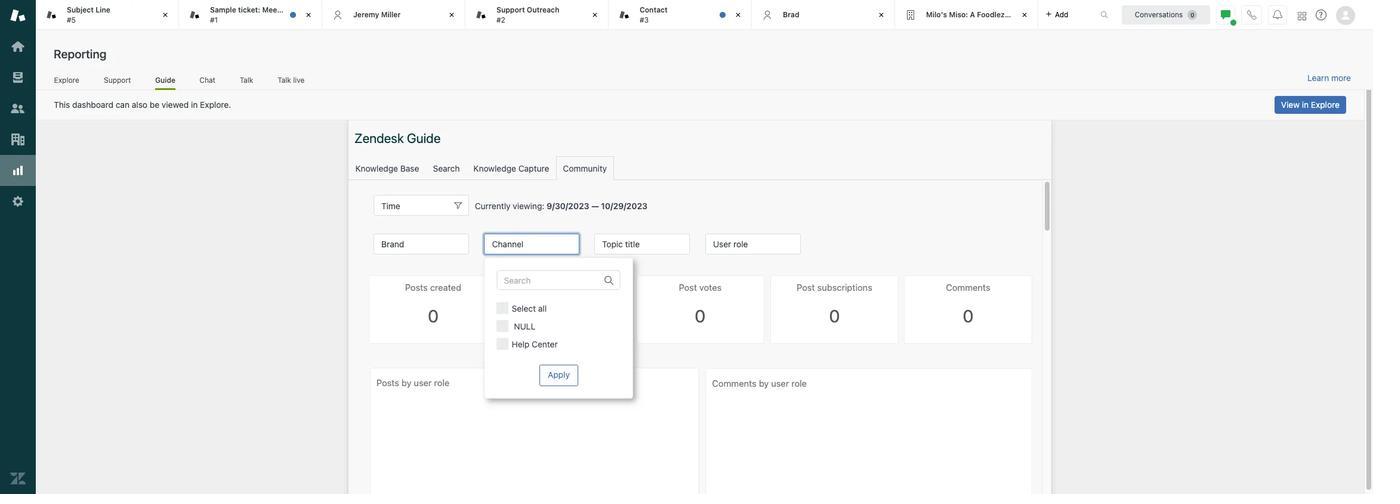 Task type: locate. For each thing, give the bounding box(es) containing it.
tabs tab list
[[36, 0, 1088, 30]]

miller
[[381, 10, 401, 19]]

get started image
[[10, 39, 26, 54]]

a
[[970, 10, 975, 19]]

subsidiary
[[1007, 10, 1044, 19]]

talk left live
[[278, 76, 291, 85]]

2 talk from the left
[[278, 76, 291, 85]]

0 vertical spatial explore
[[54, 76, 79, 85]]

support outreach #2
[[497, 5, 559, 24]]

4 tab from the left
[[609, 0, 752, 30]]

talk right chat
[[240, 76, 253, 85]]

view
[[1281, 100, 1300, 110]]

outreach
[[527, 5, 559, 14]]

close image left add popup button
[[1019, 9, 1031, 21]]

milo's miso: a foodlez subsidiary tab
[[895, 0, 1044, 30]]

close image
[[303, 9, 315, 21], [446, 9, 458, 21], [589, 9, 601, 21], [732, 9, 744, 21]]

2 horizontal spatial close image
[[1019, 9, 1031, 21]]

close image left #1
[[159, 9, 171, 21]]

contact
[[640, 5, 668, 14]]

close image inside milo's miso: a foodlez subsidiary tab
[[1019, 9, 1031, 21]]

jeremy miller
[[353, 10, 401, 19]]

zendesk image
[[10, 471, 26, 487]]

learn
[[1308, 73, 1329, 83]]

support inside support outreach #2
[[497, 5, 525, 14]]

talk live link
[[277, 76, 305, 88]]

1 horizontal spatial in
[[1302, 100, 1309, 110]]

1 horizontal spatial talk
[[278, 76, 291, 85]]

close image left '#2'
[[446, 9, 458, 21]]

notifications image
[[1273, 10, 1283, 19]]

customers image
[[10, 101, 26, 116]]

milo's miso: a foodlez subsidiary
[[926, 10, 1044, 19]]

foodlez
[[977, 10, 1005, 19]]

3 close image from the left
[[1019, 9, 1031, 21]]

3 tab from the left
[[466, 0, 609, 30]]

close image left 'brad'
[[732, 9, 744, 21]]

support for support outreach #2
[[497, 5, 525, 14]]

0 horizontal spatial talk
[[240, 76, 253, 85]]

1 vertical spatial explore
[[1311, 100, 1340, 110]]

talk live
[[278, 76, 305, 85]]

close image for milo's miso: a foodlez subsidiary
[[1019, 9, 1031, 21]]

#2
[[497, 15, 505, 24]]

0 horizontal spatial support
[[104, 76, 131, 85]]

brad tab
[[752, 0, 895, 30]]

1 horizontal spatial close image
[[875, 9, 887, 21]]

explore
[[54, 76, 79, 85], [1311, 100, 1340, 110]]

0 horizontal spatial explore
[[54, 76, 79, 85]]

close image right the
[[303, 9, 315, 21]]

close image inside the brad tab
[[875, 9, 887, 21]]

add
[[1055, 10, 1069, 19]]

guide link
[[155, 76, 175, 90]]

support
[[497, 5, 525, 14], [104, 76, 131, 85]]

talk link
[[239, 76, 253, 88]]

close image left milo's
[[875, 9, 887, 21]]

explore up this
[[54, 76, 79, 85]]

support up can
[[104, 76, 131, 85]]

0 horizontal spatial in
[[191, 100, 198, 110]]

support up '#2'
[[497, 5, 525, 14]]

in
[[191, 100, 198, 110], [1302, 100, 1309, 110]]

explore down learn more link
[[1311, 100, 1340, 110]]

view in explore button
[[1275, 96, 1346, 114]]

learn more
[[1308, 73, 1351, 83]]

1 close image from the left
[[303, 9, 315, 21]]

tab
[[36, 0, 179, 30], [179, 0, 322, 30], [466, 0, 609, 30], [609, 0, 752, 30]]

2 close image from the left
[[875, 9, 887, 21]]

#3
[[640, 15, 649, 24]]

talk
[[240, 76, 253, 85], [278, 76, 291, 85]]

2 close image from the left
[[446, 9, 458, 21]]

milo's
[[926, 10, 947, 19]]

#5
[[67, 15, 76, 24]]

explore link
[[54, 76, 80, 88]]

support for support
[[104, 76, 131, 85]]

close image
[[159, 9, 171, 21], [875, 9, 887, 21], [1019, 9, 1031, 21]]

tab containing support outreach
[[466, 0, 609, 30]]

2 tab from the left
[[179, 0, 322, 30]]

close image left '#3'
[[589, 9, 601, 21]]

in right viewed
[[191, 100, 198, 110]]

viewed
[[162, 100, 189, 110]]

talk for talk live
[[278, 76, 291, 85]]

in right view
[[1302, 100, 1309, 110]]

1 tab from the left
[[36, 0, 179, 30]]

2 in from the left
[[1302, 100, 1309, 110]]

more
[[1331, 73, 1351, 83]]

1 horizontal spatial explore
[[1311, 100, 1340, 110]]

1 horizontal spatial support
[[497, 5, 525, 14]]

zendesk support image
[[10, 8, 26, 23]]

this
[[54, 100, 70, 110]]

0 horizontal spatial close image
[[159, 9, 171, 21]]

be
[[150, 100, 159, 110]]

chat
[[200, 76, 215, 85]]

1 vertical spatial support
[[104, 76, 131, 85]]

guide
[[155, 76, 175, 85]]

also
[[132, 100, 147, 110]]

jeremy miller tab
[[322, 0, 466, 30]]

0 vertical spatial support
[[497, 5, 525, 14]]

explore inside button
[[1311, 100, 1340, 110]]

chat link
[[199, 76, 216, 88]]

1 talk from the left
[[240, 76, 253, 85]]



Task type: describe. For each thing, give the bounding box(es) containing it.
views image
[[10, 70, 26, 85]]

can
[[116, 100, 130, 110]]

4 close image from the left
[[732, 9, 744, 21]]

explore.
[[200, 100, 231, 110]]

ticket:
[[238, 5, 260, 14]]

add button
[[1038, 0, 1076, 29]]

ticket
[[295, 5, 315, 14]]

3 close image from the left
[[589, 9, 601, 21]]

reporting image
[[10, 163, 26, 178]]

contact #3
[[640, 5, 668, 24]]

miso:
[[949, 10, 968, 19]]

view in explore
[[1281, 100, 1340, 110]]

main element
[[0, 0, 36, 495]]

1 close image from the left
[[159, 9, 171, 21]]

sample ticket: meet the ticket #1
[[210, 5, 315, 24]]

live
[[293, 76, 305, 85]]

talk for talk
[[240, 76, 253, 85]]

admin image
[[10, 194, 26, 209]]

#1
[[210, 15, 218, 24]]

tab containing sample ticket: meet the ticket
[[179, 0, 322, 30]]

button displays agent's chat status as online. image
[[1221, 10, 1231, 19]]

in inside button
[[1302, 100, 1309, 110]]

the
[[282, 5, 293, 14]]

sample
[[210, 5, 236, 14]]

meet
[[262, 5, 280, 14]]

conversations button
[[1122, 5, 1210, 24]]

zendesk products image
[[1298, 12, 1306, 20]]

tab containing subject line
[[36, 0, 179, 30]]

line
[[96, 5, 110, 14]]

dashboard
[[72, 100, 113, 110]]

support link
[[103, 76, 131, 88]]

close image inside jeremy miller tab
[[446, 9, 458, 21]]

close image for brad
[[875, 9, 887, 21]]

subject
[[67, 5, 94, 14]]

tab containing contact
[[609, 0, 752, 30]]

get help image
[[1316, 10, 1327, 20]]

brad
[[783, 10, 799, 19]]

this dashboard can also be viewed in explore.
[[54, 100, 231, 110]]

conversations
[[1135, 10, 1183, 19]]

jeremy
[[353, 10, 379, 19]]

reporting
[[54, 47, 106, 61]]

learn more link
[[1308, 73, 1351, 84]]

subject line #5
[[67, 5, 110, 24]]

1 in from the left
[[191, 100, 198, 110]]

organizations image
[[10, 132, 26, 147]]



Task type: vqa. For each thing, say whether or not it's contained in the screenshot.
Conversations
yes



